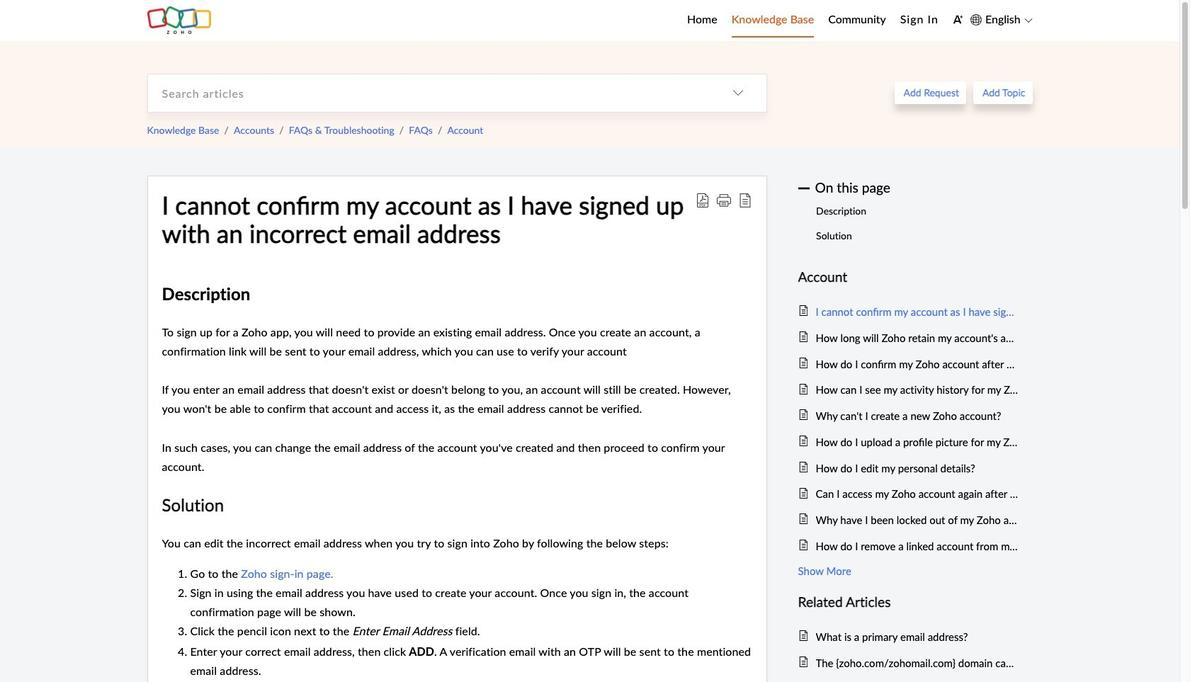 Task type: locate. For each thing, give the bounding box(es) containing it.
download as pdf image
[[696, 193, 710, 207]]

1 vertical spatial heading
[[799, 592, 1019, 613]]

choose category element
[[710, 74, 767, 112]]

reader view image
[[738, 193, 752, 207]]

2 heading from the top
[[799, 592, 1019, 613]]

heading
[[799, 267, 1019, 288], [799, 592, 1019, 613]]

1 heading from the top
[[799, 267, 1019, 288]]

Search articles field
[[148, 74, 710, 112]]

0 vertical spatial heading
[[799, 267, 1019, 288]]



Task type: describe. For each thing, give the bounding box(es) containing it.
choose languages element
[[971, 11, 1033, 29]]

user preference element
[[953, 10, 964, 31]]

choose category image
[[733, 87, 744, 99]]

user preference image
[[953, 14, 964, 25]]



Task type: vqa. For each thing, say whether or not it's contained in the screenshot.
Search requests 'FIELD'
no



